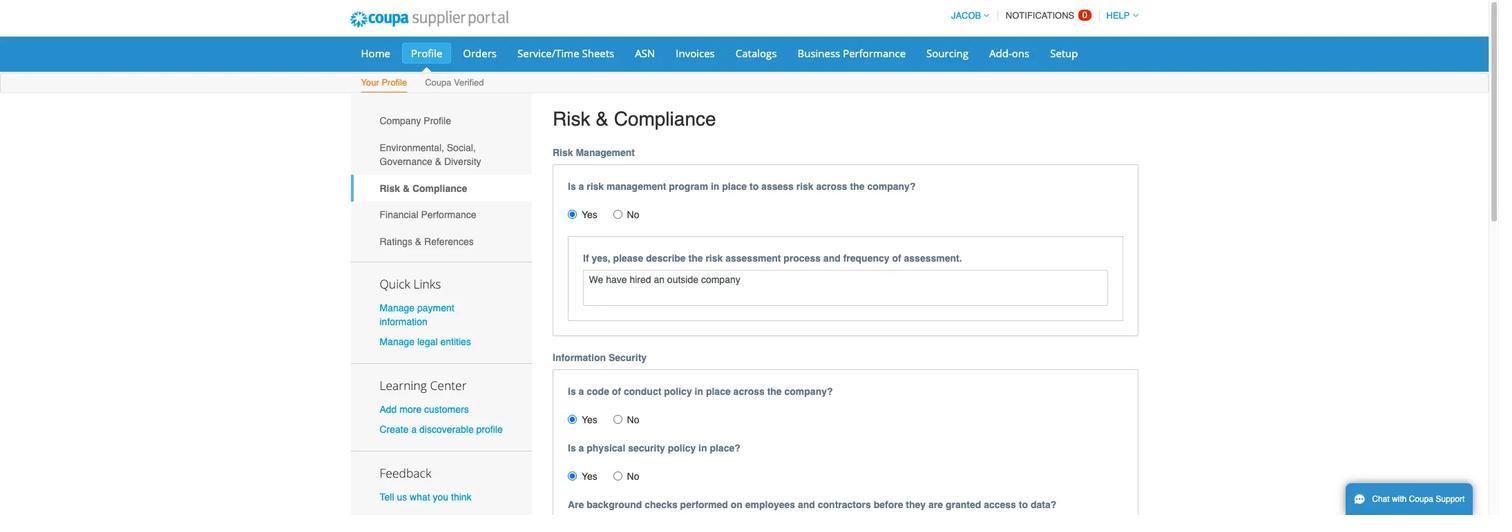 Task type: vqa. For each thing, say whether or not it's contained in the screenshot.
edit section LINK
no



Task type: describe. For each thing, give the bounding box(es) containing it.
coupa supplier portal image
[[340, 2, 518, 37]]

0 horizontal spatial the
[[689, 253, 703, 264]]

a for code
[[579, 386, 584, 397]]

a for risk
[[579, 181, 584, 192]]

help
[[1107, 10, 1130, 21]]

service/time
[[518, 46, 579, 60]]

2 vertical spatial risk
[[380, 183, 400, 194]]

chat
[[1372, 495, 1390, 504]]

business
[[798, 46, 840, 60]]

background
[[587, 499, 642, 510]]

program
[[669, 181, 708, 192]]

environmental,
[[380, 142, 444, 153]]

code
[[587, 386, 609, 397]]

describe
[[646, 253, 686, 264]]

tell
[[380, 492, 394, 503]]

risk for is
[[553, 147, 573, 158]]

& down governance
[[403, 183, 410, 194]]

checks
[[645, 499, 678, 510]]

sourcing link
[[918, 43, 978, 64]]

add more customers link
[[380, 404, 469, 415]]

catalogs
[[736, 46, 777, 60]]

company
[[380, 116, 421, 127]]

0
[[1083, 10, 1088, 20]]

is for is a risk management program in place to assess risk across the company?
[[568, 181, 576, 192]]

management
[[576, 147, 635, 158]]

home
[[361, 46, 390, 60]]

chat with coupa support
[[1372, 495, 1465, 504]]

1 vertical spatial to
[[1019, 499, 1028, 510]]

yes for code
[[582, 414, 598, 425]]

quick
[[380, 275, 410, 292]]

learning center
[[380, 377, 467, 394]]

asn link
[[626, 43, 664, 64]]

manage for manage payment information
[[380, 302, 415, 313]]

manage payment information link
[[380, 302, 454, 327]]

with
[[1392, 495, 1407, 504]]

verified
[[454, 77, 484, 88]]

notifications 0
[[1006, 10, 1088, 21]]

notifications
[[1006, 10, 1075, 21]]

performance for financial performance
[[421, 210, 476, 221]]

create a discoverable profile
[[380, 424, 503, 435]]

what
[[410, 492, 430, 503]]

place?
[[710, 443, 741, 454]]

orders link
[[454, 43, 506, 64]]

setup
[[1050, 46, 1078, 60]]

invoices link
[[667, 43, 724, 64]]

no for physical
[[627, 414, 639, 425]]

yes,
[[592, 253, 611, 264]]

0 vertical spatial company?
[[867, 181, 916, 192]]

profile for company profile
[[424, 116, 451, 127]]

service/time sheets link
[[509, 43, 623, 64]]

1 vertical spatial policy
[[668, 443, 696, 454]]

profile link
[[402, 43, 451, 64]]

on
[[731, 499, 743, 510]]

a for physical
[[579, 443, 584, 454]]

environmental, social, governance & diversity
[[380, 142, 481, 167]]

0 vertical spatial place
[[722, 181, 747, 192]]

process
[[784, 253, 821, 264]]

1 vertical spatial in
[[695, 386, 703, 397]]

create a discoverable profile link
[[380, 424, 503, 435]]

security
[[609, 352, 647, 363]]

environmental, social, governance & diversity link
[[351, 135, 532, 175]]

yes for risk
[[582, 209, 598, 220]]

& up management on the top left
[[596, 108, 609, 130]]

is a physical security policy in place?
[[568, 443, 741, 454]]

financial
[[380, 210, 418, 221]]

jacob link
[[945, 10, 990, 21]]

management
[[607, 181, 666, 192]]

manage legal entities link
[[380, 336, 471, 348]]

coupa verified link
[[424, 75, 485, 93]]

risk for risk
[[553, 108, 590, 130]]

is a risk management program in place to assess risk across the company?
[[568, 181, 916, 192]]

navigation containing notifications 0
[[945, 2, 1138, 29]]

legal
[[417, 336, 438, 348]]

quick links
[[380, 275, 441, 292]]

manage legal entities
[[380, 336, 471, 348]]

links
[[414, 275, 441, 292]]

ratings
[[380, 236, 412, 247]]

0 vertical spatial and
[[824, 253, 841, 264]]

employees
[[745, 499, 795, 510]]

business performance
[[798, 46, 906, 60]]

asn
[[635, 46, 655, 60]]

assessment
[[726, 253, 781, 264]]

0 vertical spatial compliance
[[614, 108, 716, 130]]

company profile
[[380, 116, 451, 127]]

learning
[[380, 377, 427, 394]]

0 horizontal spatial risk
[[587, 181, 604, 192]]

financial performance
[[380, 210, 476, 221]]

If yes, please describe the risk assessment process and frequency of assessment. text field
[[583, 270, 1108, 306]]

business performance link
[[789, 43, 915, 64]]

add-
[[990, 46, 1012, 60]]

1 vertical spatial place
[[706, 386, 731, 397]]

access
[[984, 499, 1016, 510]]

1 horizontal spatial across
[[816, 181, 848, 192]]

information
[[380, 316, 428, 327]]

manage for manage legal entities
[[380, 336, 415, 348]]

governance
[[380, 156, 432, 167]]



Task type: locate. For each thing, give the bounding box(es) containing it.
1 horizontal spatial of
[[892, 253, 901, 264]]

across up place?
[[734, 386, 765, 397]]

2 vertical spatial yes
[[582, 471, 598, 482]]

sheets
[[582, 46, 614, 60]]

coupa right with
[[1409, 495, 1434, 504]]

a down risk management
[[579, 181, 584, 192]]

setup link
[[1041, 43, 1087, 64]]

policy
[[664, 386, 692, 397], [668, 443, 696, 454]]

across right the assess
[[816, 181, 848, 192]]

of right code
[[612, 386, 621, 397]]

0 vertical spatial risk
[[553, 108, 590, 130]]

coupa
[[425, 77, 452, 88], [1409, 495, 1434, 504]]

2 vertical spatial no
[[627, 471, 639, 482]]

jacob
[[951, 10, 981, 21]]

0 vertical spatial across
[[816, 181, 848, 192]]

information
[[553, 352, 606, 363]]

social,
[[447, 142, 476, 153]]

if yes, please describe the risk assessment process and frequency of assessment.
[[583, 253, 962, 264]]

1 horizontal spatial coupa
[[1409, 495, 1434, 504]]

1 vertical spatial manage
[[380, 336, 415, 348]]

performance up references
[[421, 210, 476, 221]]

risk
[[553, 108, 590, 130], [553, 147, 573, 158], [380, 183, 400, 194]]

0 horizontal spatial of
[[612, 386, 621, 397]]

1 horizontal spatial the
[[767, 386, 782, 397]]

they
[[906, 499, 926, 510]]

contractors
[[818, 499, 871, 510]]

add more customers
[[380, 404, 469, 415]]

coupa left verified
[[425, 77, 452, 88]]

risk up risk management
[[553, 108, 590, 130]]

2 horizontal spatial risk
[[796, 181, 814, 192]]

1 vertical spatial of
[[612, 386, 621, 397]]

is left physical
[[568, 443, 576, 454]]

profile up environmental, social, governance & diversity link
[[424, 116, 451, 127]]

physical
[[587, 443, 626, 454]]

sourcing
[[927, 46, 969, 60]]

in for program
[[711, 181, 720, 192]]

2 no from the top
[[627, 414, 639, 425]]

your profile
[[361, 77, 407, 88]]

place left the assess
[[722, 181, 747, 192]]

performance right business
[[843, 46, 906, 60]]

coupa inside chat with coupa support button
[[1409, 495, 1434, 504]]

0 horizontal spatial compliance
[[412, 183, 467, 194]]

a left code
[[579, 386, 584, 397]]

0 vertical spatial the
[[850, 181, 865, 192]]

performed
[[680, 499, 728, 510]]

0 horizontal spatial coupa
[[425, 77, 452, 88]]

yes
[[582, 209, 598, 220], [582, 414, 598, 425], [582, 471, 598, 482]]

you
[[433, 492, 449, 503]]

manage inside manage payment information
[[380, 302, 415, 313]]

compliance up management on the top left
[[614, 108, 716, 130]]

in right conduct
[[695, 386, 703, 397]]

no down conduct
[[627, 414, 639, 425]]

performance for business performance
[[843, 46, 906, 60]]

profile inside 'link'
[[424, 116, 451, 127]]

2 vertical spatial profile
[[424, 116, 451, 127]]

references
[[424, 236, 474, 247]]

navigation
[[945, 2, 1138, 29]]

coupa verified
[[425, 77, 484, 88]]

yes for physical
[[582, 471, 598, 482]]

manage up information
[[380, 302, 415, 313]]

2 manage from the top
[[380, 336, 415, 348]]

home link
[[352, 43, 399, 64]]

0 vertical spatial coupa
[[425, 77, 452, 88]]

0 vertical spatial policy
[[664, 386, 692, 397]]

yes down code
[[582, 414, 598, 425]]

0 vertical spatial manage
[[380, 302, 415, 313]]

1 no from the top
[[627, 209, 639, 220]]

risk left "assessment"
[[706, 253, 723, 264]]

to left data?
[[1019, 499, 1028, 510]]

risk right the assess
[[796, 181, 814, 192]]

1 vertical spatial coupa
[[1409, 495, 1434, 504]]

policy right conduct
[[664, 386, 692, 397]]

0 vertical spatial risk & compliance
[[553, 108, 716, 130]]

is a code of conduct policy in place across the company?
[[568, 386, 833, 397]]

payment
[[417, 302, 454, 313]]

and
[[824, 253, 841, 264], [798, 499, 815, 510]]

a right create
[[411, 424, 417, 435]]

granted
[[946, 499, 981, 510]]

&
[[596, 108, 609, 130], [435, 156, 442, 167], [403, 183, 410, 194], [415, 236, 422, 247]]

0 vertical spatial profile
[[411, 46, 442, 60]]

1 horizontal spatial risk
[[706, 253, 723, 264]]

are background checks performed on employees and contractors before they are granted access to data?
[[568, 499, 1057, 510]]

1 horizontal spatial risk & compliance
[[553, 108, 716, 130]]

0 vertical spatial is
[[568, 181, 576, 192]]

create
[[380, 424, 409, 435]]

1 vertical spatial and
[[798, 499, 815, 510]]

entities
[[440, 336, 471, 348]]

add-ons link
[[981, 43, 1039, 64]]

1 horizontal spatial compliance
[[614, 108, 716, 130]]

3 no from the top
[[627, 471, 639, 482]]

a
[[579, 181, 584, 192], [579, 386, 584, 397], [411, 424, 417, 435], [579, 443, 584, 454]]

is for is a physical security policy in place?
[[568, 443, 576, 454]]

2 horizontal spatial the
[[850, 181, 865, 192]]

coupa inside coupa verified link
[[425, 77, 452, 88]]

service/time sheets
[[518, 46, 614, 60]]

are
[[929, 499, 943, 510]]

tell us what you think button
[[380, 491, 472, 505]]

1 vertical spatial risk
[[553, 147, 573, 158]]

a for discoverable
[[411, 424, 417, 435]]

is down risk management
[[568, 181, 576, 192]]

frequency
[[843, 253, 890, 264]]

risk down risk management
[[587, 181, 604, 192]]

policy right security
[[668, 443, 696, 454]]

is for is a code of conduct policy in place across the company?
[[568, 386, 576, 397]]

a left physical
[[579, 443, 584, 454]]

1 vertical spatial the
[[689, 253, 703, 264]]

is left code
[[568, 386, 576, 397]]

0 horizontal spatial performance
[[421, 210, 476, 221]]

profile
[[476, 424, 503, 435]]

think
[[451, 492, 472, 503]]

0 vertical spatial no
[[627, 209, 639, 220]]

invoices
[[676, 46, 715, 60]]

1 horizontal spatial and
[[824, 253, 841, 264]]

1 manage from the top
[[380, 302, 415, 313]]

1 yes from the top
[[582, 209, 598, 220]]

catalogs link
[[727, 43, 786, 64]]

1 vertical spatial no
[[627, 414, 639, 425]]

diversity
[[444, 156, 481, 167]]

compliance up financial performance link
[[412, 183, 467, 194]]

compliance inside risk & compliance link
[[412, 183, 467, 194]]

ratings & references
[[380, 236, 474, 247]]

manage down information
[[380, 336, 415, 348]]

0 horizontal spatial and
[[798, 499, 815, 510]]

across
[[816, 181, 848, 192], [734, 386, 765, 397]]

risk
[[587, 181, 604, 192], [796, 181, 814, 192], [706, 253, 723, 264]]

1 vertical spatial yes
[[582, 414, 598, 425]]

conduct
[[624, 386, 662, 397]]

us
[[397, 492, 407, 503]]

and right employees
[[798, 499, 815, 510]]

1 horizontal spatial to
[[1019, 499, 1028, 510]]

0 vertical spatial of
[[892, 253, 901, 264]]

2 yes from the top
[[582, 414, 598, 425]]

company profile link
[[351, 108, 532, 135]]

is
[[568, 181, 576, 192], [568, 386, 576, 397], [568, 443, 576, 454]]

0 horizontal spatial risk & compliance
[[380, 183, 467, 194]]

1 vertical spatial compliance
[[412, 183, 467, 194]]

in right program
[[711, 181, 720, 192]]

1 vertical spatial risk & compliance
[[380, 183, 467, 194]]

& left diversity
[[435, 156, 442, 167]]

& inside environmental, social, governance & diversity
[[435, 156, 442, 167]]

risk management
[[553, 147, 635, 158]]

yes up are on the left bottom
[[582, 471, 598, 482]]

your profile link
[[360, 75, 408, 93]]

tell us what you think
[[380, 492, 472, 503]]

risk left management on the top left
[[553, 147, 573, 158]]

risk & compliance up financial performance
[[380, 183, 467, 194]]

no down security
[[627, 471, 639, 482]]

1 vertical spatial profile
[[382, 77, 407, 88]]

to left the assess
[[750, 181, 759, 192]]

2 vertical spatial in
[[699, 443, 707, 454]]

assess
[[762, 181, 794, 192]]

of
[[892, 253, 901, 264], [612, 386, 621, 397]]

place up place?
[[706, 386, 731, 397]]

1 horizontal spatial performance
[[843, 46, 906, 60]]

ons
[[1012, 46, 1030, 60]]

2 vertical spatial the
[[767, 386, 782, 397]]

profile for your profile
[[382, 77, 407, 88]]

0 horizontal spatial across
[[734, 386, 765, 397]]

assessment.
[[904, 253, 962, 264]]

0 horizontal spatial to
[[750, 181, 759, 192]]

profile
[[411, 46, 442, 60], [382, 77, 407, 88], [424, 116, 451, 127]]

1 vertical spatial company?
[[785, 386, 833, 397]]

None radio
[[568, 210, 577, 219], [568, 415, 577, 424], [568, 472, 577, 481], [613, 472, 622, 481], [568, 210, 577, 219], [568, 415, 577, 424], [568, 472, 577, 481], [613, 472, 622, 481]]

add-ons
[[990, 46, 1030, 60]]

1 vertical spatial across
[[734, 386, 765, 397]]

& right ratings
[[415, 236, 422, 247]]

profile down coupa supplier portal 'image'
[[411, 46, 442, 60]]

0 vertical spatial performance
[[843, 46, 906, 60]]

risk & compliance up management on the top left
[[553, 108, 716, 130]]

1 vertical spatial performance
[[421, 210, 476, 221]]

feedback
[[380, 465, 431, 482]]

and right process
[[824, 253, 841, 264]]

1 horizontal spatial company?
[[867, 181, 916, 192]]

3 yes from the top
[[582, 471, 598, 482]]

0 vertical spatial to
[[750, 181, 759, 192]]

help link
[[1100, 10, 1138, 21]]

in for policy
[[699, 443, 707, 454]]

risk up financial
[[380, 183, 400, 194]]

yes up if
[[582, 209, 598, 220]]

2 is from the top
[[568, 386, 576, 397]]

2 vertical spatial is
[[568, 443, 576, 454]]

None radio
[[613, 210, 622, 219], [613, 415, 622, 424], [613, 210, 622, 219], [613, 415, 622, 424]]

if
[[583, 253, 589, 264]]

0 horizontal spatial company?
[[785, 386, 833, 397]]

no down management
[[627, 209, 639, 220]]

more
[[400, 404, 422, 415]]

customers
[[424, 404, 469, 415]]

the
[[850, 181, 865, 192], [689, 253, 703, 264], [767, 386, 782, 397]]

1 is from the top
[[568, 181, 576, 192]]

support
[[1436, 495, 1465, 504]]

0 vertical spatial in
[[711, 181, 720, 192]]

place
[[722, 181, 747, 192], [706, 386, 731, 397]]

no for please
[[627, 209, 639, 220]]

3 is from the top
[[568, 443, 576, 454]]

of right the frequency
[[892, 253, 901, 264]]

your
[[361, 77, 379, 88]]

security
[[628, 443, 665, 454]]

0 vertical spatial yes
[[582, 209, 598, 220]]

in left place?
[[699, 443, 707, 454]]

1 vertical spatial is
[[568, 386, 576, 397]]

profile right 'your'
[[382, 77, 407, 88]]

center
[[430, 377, 467, 394]]



